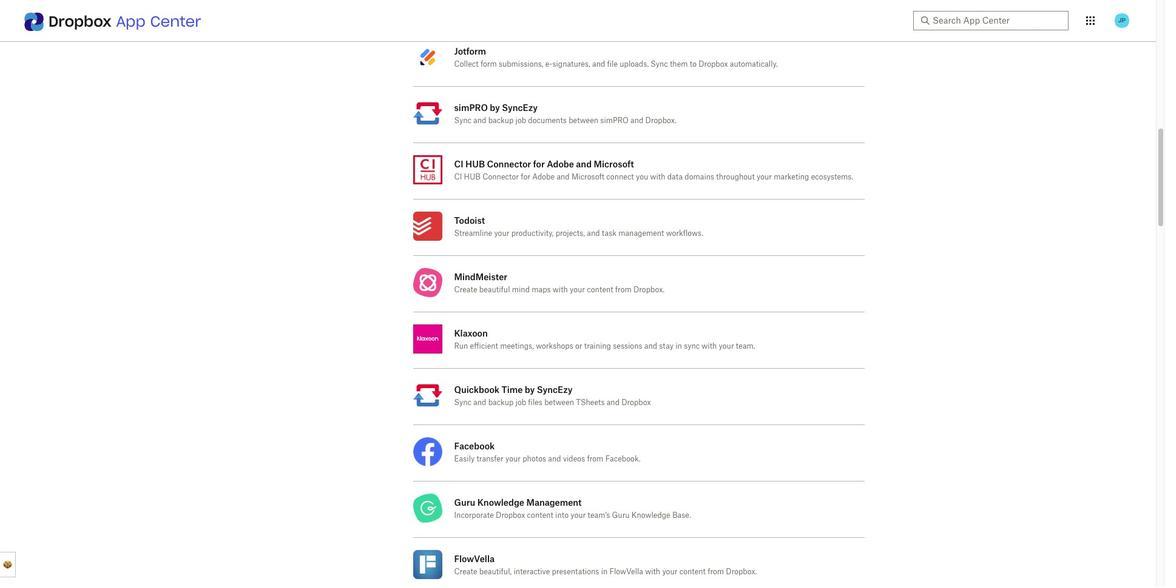 Task type: locate. For each thing, give the bounding box(es) containing it.
1 horizontal spatial content
[[587, 286, 613, 294]]

0 vertical spatial flowvella
[[454, 554, 495, 564]]

you
[[636, 174, 648, 181]]

1 vertical spatial connector
[[483, 174, 519, 181]]

0 vertical spatial adobe
[[547, 159, 574, 169]]

1 vertical spatial guru
[[612, 512, 630, 520]]

1 horizontal spatial in
[[676, 343, 682, 350]]

by
[[490, 103, 500, 113], [525, 385, 535, 395]]

0 vertical spatial ci
[[454, 159, 464, 169]]

1 vertical spatial flowvella
[[610, 569, 643, 576]]

your right streamline
[[494, 230, 509, 237]]

syncezy inside quickbook time by syncezy sync and backup job files between tsheets and dropbox
[[537, 385, 573, 395]]

beautiful,
[[479, 569, 512, 576]]

form
[[481, 61, 497, 68]]

1 vertical spatial between
[[545, 399, 574, 407]]

0 horizontal spatial for
[[521, 174, 530, 181]]

simpro by syncezy sync and backup job documents between simpro and dropbox.
[[454, 103, 677, 124]]

guru up incorporate
[[454, 498, 475, 508]]

dropbox. inside 'flowvella create beautiful, interactive presentations in flowvella with your content from dropbox.'
[[726, 569, 757, 576]]

and down simpro by syncezy sync and backup job documents between simpro and dropbox.
[[576, 159, 592, 169]]

1 horizontal spatial knowledge
[[632, 512, 670, 520]]

1 vertical spatial in
[[601, 569, 608, 576]]

between
[[569, 117, 599, 124], [545, 399, 574, 407]]

1 backup from the top
[[488, 117, 514, 124]]

2 create from the top
[[454, 569, 477, 576]]

1 vertical spatial create
[[454, 569, 477, 576]]

backup
[[488, 117, 514, 124], [488, 399, 514, 407]]

and left file
[[592, 61, 605, 68]]

0 vertical spatial sync
[[651, 61, 668, 68]]

2 vertical spatial content
[[680, 569, 706, 576]]

file
[[607, 61, 618, 68]]

your inside 'flowvella create beautiful, interactive presentations in flowvella with your content from dropbox.'
[[662, 569, 678, 576]]

and left stay
[[644, 343, 657, 350]]

with inside klaxoon run efficient meetings, workshops or training sessions and stay in sync with your team.
[[702, 343, 717, 350]]

your inside klaxoon run efficient meetings, workshops or training sessions and stay in sync with your team.
[[719, 343, 734, 350]]

in
[[676, 343, 682, 350], [601, 569, 608, 576]]

syncezy
[[502, 103, 538, 113], [537, 385, 573, 395]]

0 horizontal spatial from
[[587, 456, 604, 463]]

guru right the team's
[[612, 512, 630, 520]]

1 horizontal spatial by
[[525, 385, 535, 395]]

microsoft up "connect"
[[594, 159, 634, 169]]

dropbox. inside simpro by syncezy sync and backup job documents between simpro and dropbox.
[[646, 117, 677, 124]]

create inside mindmeister create beautiful mind maps with your content from dropbox.
[[454, 286, 477, 294]]

content inside mindmeister create beautiful mind maps with your content from dropbox.
[[587, 286, 613, 294]]

1 vertical spatial dropbox.
[[634, 286, 665, 294]]

2 backup from the top
[[488, 399, 514, 407]]

sync left them
[[651, 61, 668, 68]]

2 job from the top
[[516, 399, 526, 407]]

between inside quickbook time by syncezy sync and backup job files between tsheets and dropbox
[[545, 399, 574, 407]]

and left task
[[587, 230, 600, 237]]

in right the presentations
[[601, 569, 608, 576]]

simpro down file
[[600, 117, 629, 124]]

dropbox.
[[646, 117, 677, 124], [634, 286, 665, 294], [726, 569, 757, 576]]

microsoft left "connect"
[[572, 174, 605, 181]]

microsoft
[[594, 159, 634, 169], [572, 174, 605, 181]]

your inside todoist streamline your productivity, projects, and task management workflows.
[[494, 230, 509, 237]]

simpro down collect
[[454, 103, 488, 113]]

content down management
[[527, 512, 553, 520]]

2 vertical spatial from
[[708, 569, 724, 576]]

0 vertical spatial simpro
[[454, 103, 488, 113]]

1 create from the top
[[454, 286, 477, 294]]

from inside mindmeister create beautiful mind maps with your content from dropbox.
[[615, 286, 632, 294]]

into
[[555, 512, 569, 520]]

team.
[[736, 343, 755, 350]]

your
[[757, 174, 772, 181], [494, 230, 509, 237], [570, 286, 585, 294], [719, 343, 734, 350], [506, 456, 521, 463], [571, 512, 586, 520], [662, 569, 678, 576]]

0 vertical spatial hub
[[466, 159, 485, 169]]

mind
[[512, 286, 530, 294]]

jotform
[[454, 46, 486, 56]]

to
[[690, 61, 697, 68]]

facebook easily transfer your photos and videos from facebook.
[[454, 441, 641, 463]]

job
[[516, 117, 526, 124], [516, 399, 526, 407]]

your inside 'facebook easily transfer your photos and videos from facebook.'
[[506, 456, 521, 463]]

center
[[150, 12, 201, 31]]

ecosystems.
[[811, 174, 853, 181]]

hub
[[466, 159, 485, 169], [464, 174, 481, 181]]

and inside todoist streamline your productivity, projects, and task management workflows.
[[587, 230, 600, 237]]

backup down time in the left bottom of the page
[[488, 399, 514, 407]]

and inside klaxoon run efficient meetings, workshops or training sessions and stay in sync with your team.
[[644, 343, 657, 350]]

your right into
[[571, 512, 586, 520]]

your left team.
[[719, 343, 734, 350]]

flowvella
[[454, 554, 495, 564], [610, 569, 643, 576]]

0 vertical spatial in
[[676, 343, 682, 350]]

0 vertical spatial syncezy
[[502, 103, 538, 113]]

0 horizontal spatial knowledge
[[477, 498, 524, 508]]

time
[[502, 385, 523, 395]]

transfer
[[477, 456, 504, 463]]

dropbox. for simpro by syncezy
[[646, 117, 677, 124]]

and left videos
[[548, 456, 561, 463]]

1 horizontal spatial simpro
[[600, 117, 629, 124]]

syncezy inside simpro by syncezy sync and backup job documents between simpro and dropbox.
[[502, 103, 538, 113]]

connector down documents
[[487, 159, 531, 169]]

flowvella create beautiful, interactive presentations in flowvella with your content from dropbox.
[[454, 554, 757, 576]]

by down form
[[490, 103, 500, 113]]

dropbox inside jotform collect form submissions, e-signatures, and file uploads. sync them to dropbox automatically.
[[699, 61, 728, 68]]

content inside 'guru knowledge management incorporate dropbox content into your team's guru knowledge base.'
[[527, 512, 553, 520]]

create for mindmeister
[[454, 286, 477, 294]]

1 vertical spatial for
[[521, 174, 530, 181]]

meetings,
[[500, 343, 534, 350]]

0 vertical spatial for
[[533, 159, 545, 169]]

1 vertical spatial hub
[[464, 174, 481, 181]]

dropbox. for flowvella
[[726, 569, 757, 576]]

1 vertical spatial from
[[587, 456, 604, 463]]

dropbox right "tsheets"
[[622, 399, 651, 407]]

sync down collect
[[454, 117, 472, 124]]

0 vertical spatial by
[[490, 103, 500, 113]]

sync inside jotform collect form submissions, e-signatures, and file uploads. sync them to dropbox automatically.
[[651, 61, 668, 68]]

from
[[615, 286, 632, 294], [587, 456, 604, 463], [708, 569, 724, 576]]

jotform collect form submissions, e-signatures, and file uploads. sync them to dropbox automatically.
[[454, 46, 778, 68]]

2 vertical spatial dropbox.
[[726, 569, 757, 576]]

presentations
[[552, 569, 599, 576]]

1 job from the top
[[516, 117, 526, 124]]

1 vertical spatial by
[[525, 385, 535, 395]]

sessions
[[613, 343, 642, 350]]

maps
[[532, 286, 551, 294]]

2 horizontal spatial content
[[680, 569, 706, 576]]

syncezy up files
[[537, 385, 573, 395]]

and down form
[[473, 117, 486, 124]]

for
[[533, 159, 545, 169], [521, 174, 530, 181]]

content down base.
[[680, 569, 706, 576]]

connect
[[607, 174, 634, 181]]

job left documents
[[516, 117, 526, 124]]

backup inside simpro by syncezy sync and backup job documents between simpro and dropbox.
[[488, 117, 514, 124]]

1 horizontal spatial flowvella
[[610, 569, 643, 576]]

between right documents
[[569, 117, 599, 124]]

knowledge up incorporate
[[477, 498, 524, 508]]

dropbox right to
[[699, 61, 728, 68]]

0 vertical spatial job
[[516, 117, 526, 124]]

create inside 'flowvella create beautiful, interactive presentations in flowvella with your content from dropbox.'
[[454, 569, 477, 576]]

connector
[[487, 159, 531, 169], [483, 174, 519, 181]]

and
[[592, 61, 605, 68], [473, 117, 486, 124], [631, 117, 644, 124], [576, 159, 592, 169], [557, 174, 570, 181], [587, 230, 600, 237], [644, 343, 657, 350], [473, 399, 486, 407], [607, 399, 620, 407], [548, 456, 561, 463]]

0 horizontal spatial in
[[601, 569, 608, 576]]

1 vertical spatial syncezy
[[537, 385, 573, 395]]

syncezy up documents
[[502, 103, 538, 113]]

dropbox
[[49, 12, 112, 31], [699, 61, 728, 68], [622, 399, 651, 407], [496, 512, 525, 520]]

adobe
[[547, 159, 574, 169], [532, 174, 555, 181]]

dropbox right incorporate
[[496, 512, 525, 520]]

your left photos
[[506, 456, 521, 463]]

facebook
[[454, 441, 495, 452]]

1 vertical spatial sync
[[454, 117, 472, 124]]

0 vertical spatial create
[[454, 286, 477, 294]]

jp
[[1119, 16, 1126, 24]]

create down mindmeister
[[454, 286, 477, 294]]

by inside quickbook time by syncezy sync and backup job files between tsheets and dropbox
[[525, 385, 535, 395]]

1 vertical spatial knowledge
[[632, 512, 670, 520]]

signatures,
[[553, 61, 590, 68]]

0 vertical spatial knowledge
[[477, 498, 524, 508]]

facebook.
[[606, 456, 641, 463]]

for up productivity,
[[521, 174, 530, 181]]

0 vertical spatial content
[[587, 286, 613, 294]]

content inside 'flowvella create beautiful, interactive presentations in flowvella with your content from dropbox.'
[[680, 569, 706, 576]]

for down documents
[[533, 159, 545, 169]]

your left marketing
[[757, 174, 772, 181]]

0 vertical spatial from
[[615, 286, 632, 294]]

1 vertical spatial ci
[[454, 174, 462, 181]]

and down quickbook on the left bottom of the page
[[473, 399, 486, 407]]

your down base.
[[662, 569, 678, 576]]

backup left documents
[[488, 117, 514, 124]]

flowvella up the beautiful,
[[454, 554, 495, 564]]

sync
[[651, 61, 668, 68], [454, 117, 472, 124], [454, 399, 472, 407]]

create
[[454, 286, 477, 294], [454, 569, 477, 576]]

knowledge
[[477, 498, 524, 508], [632, 512, 670, 520]]

1 vertical spatial backup
[[488, 399, 514, 407]]

photos
[[523, 456, 546, 463]]

by up files
[[525, 385, 535, 395]]

job left files
[[516, 399, 526, 407]]

with
[[650, 174, 666, 181], [553, 286, 568, 294], [702, 343, 717, 350], [645, 569, 660, 576]]

ci
[[454, 159, 464, 169], [454, 174, 462, 181]]

2 vertical spatial sync
[[454, 399, 472, 407]]

1 vertical spatial content
[[527, 512, 553, 520]]

0 vertical spatial between
[[569, 117, 599, 124]]

content up klaxoon run efficient meetings, workshops or training sessions and stay in sync with your team.
[[587, 286, 613, 294]]

guru
[[454, 498, 475, 508], [612, 512, 630, 520]]

content
[[587, 286, 613, 294], [527, 512, 553, 520], [680, 569, 706, 576]]

in right stay
[[676, 343, 682, 350]]

videos
[[563, 456, 585, 463]]

0 vertical spatial dropbox.
[[646, 117, 677, 124]]

jp button
[[1113, 11, 1132, 30]]

knowledge left base.
[[632, 512, 670, 520]]

sync down quickbook on the left bottom of the page
[[454, 399, 472, 407]]

with inside 'flowvella create beautiful, interactive presentations in flowvella with your content from dropbox.'
[[645, 569, 660, 576]]

0 horizontal spatial by
[[490, 103, 500, 113]]

your right the maps
[[570, 286, 585, 294]]

simpro
[[454, 103, 488, 113], [600, 117, 629, 124]]

flowvella right the presentations
[[610, 569, 643, 576]]

1 vertical spatial microsoft
[[572, 174, 605, 181]]

0 vertical spatial backup
[[488, 117, 514, 124]]

automatically.
[[730, 61, 778, 68]]

0 vertical spatial guru
[[454, 498, 475, 508]]

backup inside quickbook time by syncezy sync and backup job files between tsheets and dropbox
[[488, 399, 514, 407]]

1 horizontal spatial from
[[615, 286, 632, 294]]

between right files
[[545, 399, 574, 407]]

1 vertical spatial simpro
[[600, 117, 629, 124]]

them
[[670, 61, 688, 68]]

marketing
[[774, 174, 809, 181]]

connector up todoist
[[483, 174, 519, 181]]

0 horizontal spatial guru
[[454, 498, 475, 508]]

0 horizontal spatial content
[[527, 512, 553, 520]]

1 vertical spatial job
[[516, 399, 526, 407]]

create left the beautiful,
[[454, 569, 477, 576]]

productivity,
[[511, 230, 554, 237]]

2 horizontal spatial from
[[708, 569, 724, 576]]



Task type: describe. For each thing, give the bounding box(es) containing it.
with inside ci hub connector for adobe and microsoft ci hub connector for adobe and microsoft connect you with data domains throughout your marketing ecosystems.
[[650, 174, 666, 181]]

your inside ci hub connector for adobe and microsoft ci hub connector for adobe and microsoft connect you with data domains throughout your marketing ecosystems.
[[757, 174, 772, 181]]

by inside simpro by syncezy sync and backup job documents between simpro and dropbox.
[[490, 103, 500, 113]]

with inside mindmeister create beautiful mind maps with your content from dropbox.
[[553, 286, 568, 294]]

projects,
[[556, 230, 585, 237]]

and up todoist streamline your productivity, projects, and task management workflows.
[[557, 174, 570, 181]]

todoist streamline your productivity, projects, and task management workflows.
[[454, 215, 703, 237]]

team's
[[588, 512, 610, 520]]

your inside 'guru knowledge management incorporate dropbox content into your team's guru knowledge base.'
[[571, 512, 586, 520]]

in inside klaxoon run efficient meetings, workshops or training sessions and stay in sync with your team.
[[676, 343, 682, 350]]

guru knowledge management incorporate dropbox content into your team's guru knowledge base.
[[454, 498, 691, 520]]

klaxoon
[[454, 328, 488, 339]]

and right "tsheets"
[[607, 399, 620, 407]]

todoist
[[454, 215, 485, 226]]

submissions,
[[499, 61, 544, 68]]

1 horizontal spatial for
[[533, 159, 545, 169]]

and up ci hub connector for adobe and microsoft ci hub connector for adobe and microsoft connect you with data domains throughout your marketing ecosystems.
[[631, 117, 644, 124]]

dropbox. inside mindmeister create beautiful mind maps with your content from dropbox.
[[634, 286, 665, 294]]

collect
[[454, 61, 479, 68]]

sync
[[684, 343, 700, 350]]

training
[[584, 343, 611, 350]]

2 ci from the top
[[454, 174, 462, 181]]

your inside mindmeister create beautiful mind maps with your content from dropbox.
[[570, 286, 585, 294]]

domains
[[685, 174, 714, 181]]

throughout
[[716, 174, 755, 181]]

mindmeister
[[454, 272, 507, 282]]

1 ci from the top
[[454, 159, 464, 169]]

interactive
[[514, 569, 550, 576]]

create for flowvella
[[454, 569, 477, 576]]

from inside 'facebook easily transfer your photos and videos from facebook.'
[[587, 456, 604, 463]]

task
[[602, 230, 617, 237]]

in inside 'flowvella create beautiful, interactive presentations in flowvella with your content from dropbox.'
[[601, 569, 608, 576]]

Search App Center text field
[[933, 14, 1062, 27]]

management
[[526, 498, 582, 508]]

files
[[528, 399, 543, 407]]

efficient
[[470, 343, 498, 350]]

or
[[575, 343, 582, 350]]

sync inside quickbook time by syncezy sync and backup job files between tsheets and dropbox
[[454, 399, 472, 407]]

e-
[[546, 61, 553, 68]]

streamline
[[454, 230, 492, 237]]

and inside 'facebook easily transfer your photos and videos from facebook.'
[[548, 456, 561, 463]]

quickbook
[[454, 385, 500, 395]]

management
[[619, 230, 664, 237]]

1 horizontal spatial guru
[[612, 512, 630, 520]]

job inside simpro by syncezy sync and backup job documents between simpro and dropbox.
[[516, 117, 526, 124]]

dropbox left the app
[[49, 12, 112, 31]]

documents
[[528, 117, 567, 124]]

uploads.
[[620, 61, 649, 68]]

dropbox app center
[[49, 12, 201, 31]]

from inside 'flowvella create beautiful, interactive presentations in flowvella with your content from dropbox.'
[[708, 569, 724, 576]]

between inside simpro by syncezy sync and backup job documents between simpro and dropbox.
[[569, 117, 599, 124]]

0 horizontal spatial simpro
[[454, 103, 488, 113]]

0 horizontal spatial flowvella
[[454, 554, 495, 564]]

sync inside simpro by syncezy sync and backup job documents between simpro and dropbox.
[[454, 117, 472, 124]]

base.
[[672, 512, 691, 520]]

beautiful
[[479, 286, 510, 294]]

data
[[667, 174, 683, 181]]

dropbox inside quickbook time by syncezy sync and backup job files between tsheets and dropbox
[[622, 399, 651, 407]]

and inside jotform collect form submissions, e-signatures, and file uploads. sync them to dropbox automatically.
[[592, 61, 605, 68]]

quickbook time by syncezy sync and backup job files between tsheets and dropbox
[[454, 385, 651, 407]]

easily
[[454, 456, 475, 463]]

app
[[116, 12, 146, 31]]

ci hub connector for adobe and microsoft ci hub connector for adobe and microsoft connect you with data domains throughout your marketing ecosystems.
[[454, 159, 853, 181]]

dropbox inside 'guru knowledge management incorporate dropbox content into your team's guru knowledge base.'
[[496, 512, 525, 520]]

tsheets
[[576, 399, 605, 407]]

incorporate
[[454, 512, 494, 520]]

workshops
[[536, 343, 573, 350]]

workflows.
[[666, 230, 703, 237]]

job inside quickbook time by syncezy sync and backup job files between tsheets and dropbox
[[516, 399, 526, 407]]

1 vertical spatial adobe
[[532, 174, 555, 181]]

0 vertical spatial connector
[[487, 159, 531, 169]]

mindmeister create beautiful mind maps with your content from dropbox.
[[454, 272, 665, 294]]

klaxoon run efficient meetings, workshops or training sessions and stay in sync with your team.
[[454, 328, 755, 350]]

run
[[454, 343, 468, 350]]

stay
[[659, 343, 674, 350]]

0 vertical spatial microsoft
[[594, 159, 634, 169]]



Task type: vqa. For each thing, say whether or not it's contained in the screenshot.
Knowledge to the left
yes



